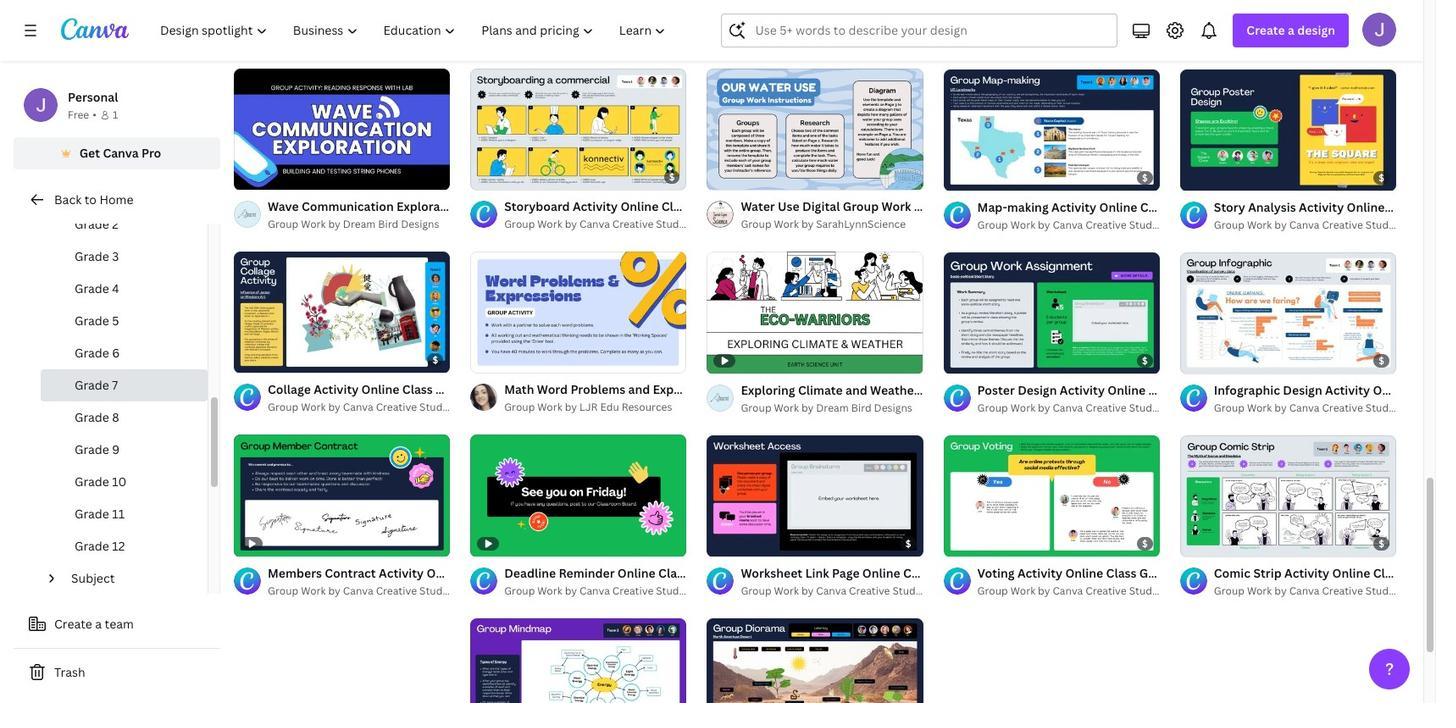 Task type: describe. For each thing, give the bounding box(es) containing it.
studio inside collage activity online class group work group work by canva creative studio
[[420, 400, 452, 415]]

group work by canva creative studio link for storyboard activity online class group work
[[504, 216, 688, 233]]

Search search field
[[755, 14, 1107, 47]]

mind-map activity online class group work image
[[471, 618, 687, 703]]

activity inside map-making activity online class group work group work by canva creative studio
[[1052, 199, 1097, 215]]

comic strip activity online class group work image
[[1180, 435, 1397, 557]]

$ for voting activity online class group work
[[1142, 537, 1148, 550]]

grade 9 link
[[41, 434, 208, 466]]

studio inside poster design activity online class group work group work by canva creative studio
[[1129, 401, 1162, 415]]

back to home link
[[14, 183, 220, 217]]

class inside deadline reminder online class group work group work by canva creative studio
[[659, 565, 689, 581]]

creative inside member roles activity online class group work group work by canva creative studio
[[376, 34, 417, 49]]

grade 11 link
[[41, 498, 208, 531]]

1 horizontal spatial group work by sarahlynnscience link
[[741, 216, 923, 233]]

1 for story analysis activity online class gro
[[1192, 170, 1197, 183]]

canva inside "storyboard activity online class group work group work by canva creative studio"
[[580, 217, 610, 232]]

blue
[[976, 199, 1002, 215]]

online inside deadline reminder online class group work group work by canva creative studio
[[618, 565, 656, 581]]

a for team
[[95, 616, 102, 632]]

0 horizontal spatial group work by sarahlynnscience
[[504, 34, 669, 49]]

back
[[54, 192, 82, 208]]

worksheet link page online class group work link
[[741, 564, 1005, 583]]

2 horizontal spatial group work by sarahlynnscience link
[[1214, 34, 1397, 51]]

1 vertical spatial dream
[[816, 401, 849, 415]]

studio inside member selection activity online class group work group work by canva creative studio
[[893, 34, 925, 49]]

0 horizontal spatial 4
[[112, 281, 119, 297]]

free •
[[68, 108, 97, 122]]

get
[[79, 145, 100, 161]]

studio inside "storyboard activity online class group work group work by canva creative studio"
[[656, 217, 688, 232]]

storyboard
[[504, 199, 570, 215]]

3 for comic
[[1211, 536, 1217, 549]]

get canva pro button
[[14, 137, 220, 169]]

story analysis activity online class gro group work by canva creative studio
[[1214, 199, 1436, 232]]

work inside 'story analysis activity online class gro group work by canva creative studio'
[[1247, 218, 1272, 232]]

1 of 3 for map-
[[956, 170, 980, 183]]

canva inside members contract activity online class group work group work by canva creative studio
[[343, 584, 374, 598]]

of inside 1 of 8 link
[[253, 170, 262, 182]]

class inside members contract activity online class group work group work by canva creative studio
[[468, 565, 498, 581]]

by inside deadline reminder online class group work group work by canva creative studio
[[565, 584, 577, 598]]

reminder
[[559, 565, 615, 581]]

of for infographic design activity online clas
[[1199, 353, 1209, 366]]

create a team button
[[14, 608, 220, 642]]

online for member selection activity online class group work
[[897, 16, 935, 32]]

grade for grade 5
[[75, 313, 109, 329]]

link
[[806, 565, 829, 581]]

class inside collage activity online class group work group work by canva creative studio
[[402, 381, 433, 398]]

8 inside 1 of 8 link
[[265, 170, 270, 182]]

canva inside button
[[103, 145, 139, 161]]

group work by canva creative studio link for voting activity online class group work
[[978, 583, 1162, 600]]

online inside voting activity online class group work group work by canva creative studio
[[1066, 565, 1104, 581]]

1 of 3 for comic
[[1192, 536, 1217, 549]]

voting activity online class group work link
[[978, 564, 1208, 583]]

studio inside the comic strip activity online class group group work by canva creative studio
[[1366, 584, 1398, 598]]

activity inside water use digital group work activity in blue lined style group work by sarahlynnscience
[[914, 199, 959, 215]]

creative inside deadline reminder online class group work group work by canva creative studio
[[613, 584, 654, 598]]

creative inside map-making activity online class group work group work by canva creative studio
[[1086, 218, 1127, 232]]

subject
[[71, 570, 115, 586]]

story
[[1214, 199, 1246, 215]]

3 for story
[[1211, 170, 1217, 183]]

studio inside member roles activity online class group work group work by canva creative studio
[[420, 34, 452, 49]]

creative inside poster design activity online class group work group work by canva creative studio
[[1086, 401, 1127, 415]]

1 of 2
[[956, 536, 980, 549]]

studio inside infographic design activity online clas group work by canva creative studio
[[1366, 401, 1398, 415]]

grade 5 link
[[41, 305, 208, 337]]

2 horizontal spatial sarahlynnscience
[[1290, 35, 1379, 49]]

0 vertical spatial dream
[[343, 217, 376, 232]]

activity inside 'story analysis activity online class gro group work by canva creative studio'
[[1299, 199, 1344, 215]]

deadline
[[504, 565, 556, 581]]

group work by canva creative studio link for deadline reminder online class group work
[[504, 583, 688, 600]]

1 for storyboard activity online class group work
[[482, 170, 487, 183]]

digital
[[803, 199, 840, 215]]

1 of 3 for story
[[1192, 170, 1217, 183]]

strip
[[1254, 565, 1282, 581]]

making
[[1008, 199, 1049, 215]]

1 of 2 link
[[944, 435, 1160, 557]]

activity inside member selection activity online class group work group work by canva creative studio
[[849, 16, 894, 32]]

water use digital group work activity in blue lined style group work by sarahlynnscience
[[741, 199, 1069, 232]]

members
[[268, 565, 322, 581]]

group work by canva creative studio link for member roles activity online class group work
[[268, 33, 452, 50]]

by inside member selection activity online class group work group work by canva creative studio
[[802, 34, 814, 49]]

creative inside 'story analysis activity online class gro group work by canva creative studio'
[[1322, 218, 1364, 232]]

$ for worksheet link page online class group work
[[906, 537, 912, 550]]

activity inside the comic strip activity online class group group work by canva creative studio
[[1285, 565, 1330, 581]]

create for create a design
[[1247, 22, 1285, 38]]

activity inside infographic design activity online clas group work by canva creative studio
[[1326, 382, 1371, 398]]

team
[[105, 616, 134, 632]]

0 horizontal spatial group work by dream bird designs
[[268, 217, 439, 232]]

design for infographic
[[1283, 382, 1323, 398]]

of for comic strip activity online class group
[[1199, 536, 1209, 549]]

1 of 3 for infographic
[[1192, 353, 1217, 366]]

by inside the worksheet link page online class group work group work by canva creative studio
[[802, 584, 814, 598]]

design
[[1298, 22, 1336, 38]]

creative inside voting activity online class group work group work by canva creative studio
[[1086, 584, 1127, 598]]

create a design
[[1247, 22, 1336, 38]]

1 of 9 link
[[471, 252, 687, 373]]

•
[[93, 108, 97, 122]]

online inside collage activity online class group work group work by canva creative studio
[[362, 381, 400, 398]]

0 horizontal spatial designs
[[401, 217, 439, 232]]

gro
[[1421, 199, 1436, 215]]

grade 8 link
[[41, 402, 208, 434]]

work inside group work by ljr edu resources link
[[538, 400, 563, 415]]

voting activity online class group work group work by canva creative studio
[[978, 565, 1208, 598]]

online inside "storyboard activity online class group work group work by canva creative studio"
[[621, 199, 659, 215]]

style
[[1040, 199, 1069, 215]]

a for design
[[1288, 22, 1295, 38]]

poster design activity online class group work image
[[944, 252, 1160, 374]]

members contract activity online class group work link
[[268, 564, 569, 583]]

1 for infographic design activity online clas
[[1192, 353, 1197, 366]]

sarahlynnscience inside water use digital group work activity in blue lined style group work by sarahlynnscience
[[816, 217, 906, 232]]

story analysis activity online class group work image
[[1180, 69, 1397, 191]]

studio inside the worksheet link page online class group work group work by canva creative studio
[[893, 584, 925, 598]]

0 vertical spatial 4
[[738, 170, 744, 183]]

pants
[[1109, 35, 1136, 49]]

group work by canva creative studio link for map-making activity online class group work
[[978, 217, 1162, 234]]

canva inside map-making activity online class group work group work by canva creative studio
[[1053, 218, 1083, 232]]

member selection activity online class group work group work by canva creative studio
[[741, 16, 1040, 49]]

online for story analysis activity online class gro
[[1347, 199, 1385, 215]]

1 of 3 link for story
[[1180, 69, 1397, 191]]

free
[[68, 108, 89, 122]]

map-making activity online class group work image
[[944, 69, 1160, 191]]

poster
[[978, 382, 1015, 398]]

by inside member roles activity online class group work group work by canva creative studio
[[328, 34, 341, 49]]

grade 6
[[75, 345, 120, 361]]

1 horizontal spatial group work by sarahlynnscience
[[1214, 35, 1379, 49]]

comic strip activity online class group link
[[1214, 564, 1436, 583]]

online for member roles activity online class group work
[[401, 16, 439, 32]]

group work by ljr edu resources
[[504, 400, 672, 415]]

1 of 9
[[482, 353, 507, 365]]

11
[[112, 506, 125, 522]]

class inside the worksheet link page online class group work group work by canva creative studio
[[903, 565, 934, 581]]

pro
[[142, 145, 161, 161]]

worksheet
[[741, 565, 803, 581]]

group work by canva creative studio link for members contract activity online class group work
[[268, 583, 452, 600]]

canva inside collage activity online class group work group work by canva creative studio
[[343, 400, 374, 415]]

3 for infographic
[[1211, 353, 1217, 366]]

subject button
[[64, 563, 197, 595]]

map-making activity online class group work group work by canva creative studio
[[978, 199, 1242, 232]]

smarty
[[1070, 35, 1106, 49]]

class inside "storyboard activity online class group work group work by canva creative studio"
[[662, 199, 692, 215]]

1 of 3 for storyboard
[[482, 170, 507, 183]]

1 horizontal spatial designs
[[874, 401, 913, 415]]

canva inside member roles activity online class group work group work by canva creative studio
[[343, 34, 374, 49]]

comic
[[1214, 565, 1251, 581]]

infographic
[[1214, 382, 1281, 398]]

grade for grade 3
[[75, 248, 109, 264]]

of for map-making activity online class group work
[[963, 170, 972, 183]]

design for poster
[[1018, 382, 1057, 398]]

8 inside grade 8 link
[[112, 409, 119, 425]]

ms smarty pants image
[[944, 19, 971, 46]]

of for water use digital group work activity in blue lined style
[[726, 170, 736, 183]]

trash
[[54, 664, 85, 681]]

ms smarty pants element
[[944, 19, 971, 46]]

member for member roles activity online class group work
[[268, 16, 316, 32]]

member selection activity online class group work link
[[741, 15, 1040, 33]]

by inside voting activity online class group work group work by canva creative studio
[[1038, 584, 1050, 598]]

member roles activity online class group work link
[[268, 15, 544, 33]]

1 of 4
[[719, 170, 744, 183]]

online for infographic design activity online clas
[[1373, 382, 1411, 398]]

of for collage activity online class group work
[[253, 353, 262, 365]]

grade for grade 8
[[75, 409, 109, 425]]

in
[[962, 199, 973, 215]]

worksheet link page online class group work image
[[707, 435, 923, 557]]

class inside voting activity online class group work group work by canva creative studio
[[1106, 565, 1137, 581]]

grade for grade 9
[[75, 442, 109, 458]]

story analysis activity online class gro link
[[1214, 198, 1436, 217]]

grade for grade 4
[[75, 281, 109, 297]]

members contract activity online class group work group work by canva creative studio
[[268, 565, 569, 598]]

contract
[[325, 565, 376, 581]]

grade 4 link
[[41, 273, 208, 305]]

grade for grade 11
[[75, 506, 109, 522]]

collage activity online class group work group work by canva creative studio
[[268, 381, 504, 415]]

group work by ljr edu resources link
[[504, 399, 687, 416]]

by inside infographic design activity online clas group work by canva creative studio
[[1275, 401, 1287, 415]]

group work by canva creative studio link for member selection activity online class group work
[[741, 33, 925, 50]]

creative inside members contract activity online class group work group work by canva creative studio
[[376, 584, 417, 598]]

grade 4
[[75, 281, 119, 297]]

by inside 'story analysis activity online class gro group work by canva creative studio'
[[1275, 218, 1287, 232]]

1 vertical spatial group work by dream bird designs
[[741, 401, 913, 415]]

grade 5
[[75, 313, 119, 329]]

grade 3 link
[[41, 241, 208, 273]]

grade for grade 7
[[75, 377, 109, 393]]

class inside member selection activity online class group work group work by canva creative studio
[[938, 16, 969, 32]]

resources
[[622, 400, 672, 415]]

grade 11
[[75, 506, 125, 522]]

water use digital group work activity in blue lined style link
[[741, 198, 1069, 216]]

studio inside members contract activity online class group work group work by canva creative studio
[[420, 584, 452, 598]]

3 for map-
[[974, 170, 980, 183]]

3 for storyboard
[[501, 170, 507, 183]]

creative inside the comic strip activity online class group group work by canva creative studio
[[1322, 584, 1364, 598]]

selection
[[792, 16, 847, 32]]

map-making activity online class group work link
[[978, 198, 1242, 217]]

to
[[84, 192, 97, 208]]



Task type: vqa. For each thing, say whether or not it's contained in the screenshot.
Video by Hendayani link
no



Task type: locate. For each thing, give the bounding box(es) containing it.
9 grade from the top
[[75, 474, 109, 490]]

0 vertical spatial 9
[[501, 353, 507, 365]]

of for storyboard activity online class group work
[[490, 170, 499, 183]]

1 design from the left
[[1018, 382, 1057, 398]]

group work by canva creative studio link down "voting" on the right of page
[[978, 583, 1162, 600]]

activity right "collage"
[[314, 381, 359, 398]]

by
[[328, 34, 341, 49], [565, 34, 577, 49], [802, 34, 814, 49], [1038, 35, 1050, 49], [1275, 35, 1287, 49], [328, 217, 341, 232], [565, 217, 577, 232], [802, 217, 814, 232], [1038, 218, 1050, 232], [1275, 218, 1287, 232], [328, 400, 341, 415], [565, 400, 577, 415], [802, 401, 814, 415], [1038, 401, 1050, 415], [1275, 401, 1287, 415], [328, 584, 341, 598], [565, 584, 577, 598], [802, 584, 814, 598], [1038, 584, 1050, 598], [1275, 584, 1287, 598]]

online for map-making activity online class group work
[[1100, 199, 1138, 215]]

1 of 3 link for map-
[[944, 69, 1160, 191]]

2 design from the left
[[1283, 382, 1323, 398]]

None search field
[[722, 14, 1118, 47]]

activity inside members contract activity online class group work group work by canva creative studio
[[379, 565, 424, 581]]

1 of 3 up in at the top
[[956, 170, 980, 183]]

3 up comic
[[1211, 536, 1217, 549]]

6
[[112, 345, 120, 361]]

0 vertical spatial a
[[1288, 22, 1295, 38]]

grade left '5'
[[75, 313, 109, 329]]

creative down infographic design activity online clas link
[[1322, 401, 1364, 415]]

use
[[778, 199, 800, 215]]

by inside water use digital group work activity in blue lined style group work by sarahlynnscience
[[802, 217, 814, 232]]

online for members contract activity online class group work
[[427, 565, 465, 581]]

3 up story
[[1211, 170, 1217, 183]]

group work by canva creative studio link for comic strip activity online class group
[[1214, 583, 1398, 600]]

0 vertical spatial 8
[[265, 170, 270, 182]]

activity right storyboard
[[573, 199, 618, 215]]

1 of 8 link
[[234, 69, 450, 190]]

online inside the comic strip activity online class group group work by canva creative studio
[[1333, 565, 1371, 581]]

1 vertical spatial a
[[95, 616, 102, 632]]

collage activity online class group work image
[[234, 252, 450, 373]]

activity down poster design activity online class group work image
[[1060, 382, 1105, 398]]

canva down the story analysis activity online class gro link at the top of the page
[[1290, 218, 1320, 232]]

grade down grade 7
[[75, 409, 109, 425]]

water use digital group work activity in blue lined style image
[[707, 69, 923, 190]]

roles
[[319, 16, 351, 32]]

online inside infographic design activity online clas group work by canva creative studio
[[1373, 382, 1411, 398]]

1 horizontal spatial member
[[741, 16, 789, 32]]

ms
[[1053, 35, 1067, 49]]

1 vertical spatial 9
[[112, 442, 120, 458]]

2 up "voting" on the right of page
[[974, 536, 980, 549]]

member
[[268, 16, 316, 32], [741, 16, 789, 32]]

0 horizontal spatial member
[[268, 16, 316, 32]]

group work by canva creative studio link for infographic design activity online clas
[[1214, 400, 1398, 417]]

activity left in at the top
[[914, 199, 959, 215]]

1 horizontal spatial 4
[[738, 170, 744, 183]]

grade left 10
[[75, 474, 109, 490]]

group work by canva creative studio link down poster
[[978, 400, 1162, 417]]

8 grade from the top
[[75, 442, 109, 458]]

3 up "collage"
[[265, 353, 270, 365]]

2 member from the left
[[741, 16, 789, 32]]

infographic design activity online class group work image
[[1180, 252, 1397, 374]]

1 horizontal spatial group work by dream bird designs link
[[741, 400, 923, 417]]

of for voting activity online class group work
[[963, 536, 972, 549]]

$
[[669, 171, 675, 183], [1142, 171, 1148, 184], [1379, 171, 1385, 184], [433, 354, 438, 366], [1142, 354, 1148, 367], [1379, 354, 1385, 367], [906, 537, 912, 550], [1142, 537, 1148, 550], [1379, 537, 1385, 550]]

create left team
[[54, 616, 92, 632]]

by inside collage activity online class group work group work by canva creative studio
[[328, 400, 341, 415]]

create for create a team
[[54, 616, 92, 632]]

member inside member selection activity online class group work group work by canva creative studio
[[741, 16, 789, 32]]

3 grade from the top
[[75, 281, 109, 297]]

$ up worksheet link page online class group work link
[[906, 537, 912, 550]]

of for story analysis activity online class gro
[[1199, 170, 1209, 183]]

a left design
[[1288, 22, 1295, 38]]

1 of 3 up story
[[1192, 170, 1217, 183]]

class inside poster design activity online class group work group work by canva creative studio
[[1149, 382, 1179, 398]]

studio down collage activity online class group work "link"
[[420, 400, 452, 415]]

11 grade from the top
[[75, 538, 109, 554]]

by inside the comic strip activity online class group group work by canva creative studio
[[1275, 584, 1287, 598]]

studio down storyboard activity online class group work link
[[656, 217, 688, 232]]

3 down grade 2 link
[[112, 248, 119, 264]]

a inside button
[[95, 616, 102, 632]]

voting activity online class group work image
[[944, 435, 1160, 557]]

1 of 3 link for infographic
[[1180, 252, 1397, 374]]

sarahlynnscience
[[580, 34, 669, 49], [1290, 35, 1379, 49], [816, 217, 906, 232]]

1 horizontal spatial group work by dream bird designs
[[741, 401, 913, 415]]

group work by canva creative studio link down contract
[[268, 583, 452, 600]]

0 horizontal spatial 2
[[112, 216, 119, 232]]

grade 9
[[75, 442, 120, 458]]

wave communication exploration physical science group activity in blue black bold lined style image
[[234, 69, 450, 190]]

studio down 'members contract activity online class group work' link at the bottom left
[[420, 584, 452, 598]]

create
[[1247, 22, 1285, 38], [54, 616, 92, 632]]

group work by dream bird designs
[[268, 217, 439, 232], [741, 401, 913, 415]]

grade down to
[[75, 216, 109, 232]]

water
[[741, 199, 775, 215]]

studio down infographic design activity online clas link
[[1366, 401, 1398, 415]]

create a team
[[54, 616, 134, 632]]

studio inside voting activity online class group work group work by canva creative studio
[[1129, 584, 1162, 598]]

canva inside voting activity online class group work group work by canva creative studio
[[1053, 584, 1083, 598]]

4 up '5'
[[112, 281, 119, 297]]

creative inside infographic design activity online clas group work by canva creative studio
[[1322, 401, 1364, 415]]

1
[[113, 108, 118, 122], [246, 170, 251, 182], [482, 170, 487, 183], [719, 170, 724, 183], [956, 170, 961, 183], [1192, 170, 1197, 183], [246, 353, 251, 365], [482, 353, 487, 365], [1192, 353, 1197, 366], [956, 536, 961, 549], [1192, 536, 1197, 549]]

canva down roles
[[343, 34, 374, 49]]

0 horizontal spatial design
[[1018, 382, 1057, 398]]

1 for water use digital group work activity in blue lined style
[[719, 170, 724, 183]]

1 for comic strip activity online class group
[[1192, 536, 1197, 549]]

top level navigation element
[[149, 14, 681, 47]]

storyboard activity online class group work group work by canva creative studio
[[504, 199, 763, 232]]

page
[[832, 565, 860, 581]]

0 horizontal spatial 8
[[112, 409, 119, 425]]

$ up map-making activity online class group work link
[[1142, 171, 1148, 184]]

canva inside poster design activity online class group work group work by canva creative studio
[[1053, 401, 1083, 415]]

design inside infographic design activity online clas group work by canva creative studio
[[1283, 382, 1323, 398]]

deadline reminder online class group work link
[[504, 564, 760, 583]]

1 of 3 link for comic
[[1180, 435, 1397, 557]]

bird
[[378, 217, 399, 232], [851, 401, 872, 415]]

5 grade from the top
[[75, 345, 109, 361]]

1 of 3 link
[[471, 69, 687, 190], [944, 69, 1160, 191], [1180, 69, 1397, 191], [234, 252, 450, 373], [1180, 252, 1397, 374], [1180, 435, 1397, 557]]

creative down the 'poster design activity online class group work' link
[[1086, 401, 1127, 415]]

design right infographic
[[1283, 382, 1323, 398]]

online inside poster design activity online class group work group work by canva creative studio
[[1108, 382, 1146, 398]]

activity
[[353, 16, 398, 32], [849, 16, 894, 32], [573, 199, 618, 215], [914, 199, 959, 215], [1052, 199, 1097, 215], [1299, 199, 1344, 215], [314, 381, 359, 398], [1060, 382, 1105, 398], [1326, 382, 1371, 398], [379, 565, 424, 581], [1018, 565, 1063, 581], [1285, 565, 1330, 581]]

3 up infographic
[[1211, 353, 1217, 366]]

canva down voting activity online class group work link
[[1053, 584, 1083, 598]]

3 up storyboard
[[501, 170, 507, 183]]

activity inside poster design activity online class group work group work by canva creative studio
[[1060, 382, 1105, 398]]

1 vertical spatial group work by dream bird designs link
[[741, 400, 923, 417]]

2 down 'home'
[[112, 216, 119, 232]]

12
[[112, 538, 125, 554]]

0 vertical spatial 2
[[112, 216, 119, 232]]

1 of 3 link for storyboard
[[471, 69, 687, 190]]

1 for voting activity online class group work
[[956, 536, 961, 549]]

0 horizontal spatial create
[[54, 616, 92, 632]]

canva down contract
[[343, 584, 374, 598]]

canva inside deadline reminder online class group work group work by canva creative studio
[[580, 584, 610, 598]]

creative inside "storyboard activity online class group work group work by canva creative studio"
[[613, 217, 654, 232]]

$ for collage activity online class group work
[[433, 354, 438, 366]]

studio down comic strip activity online class group link
[[1366, 584, 1398, 598]]

1 vertical spatial 2
[[974, 536, 980, 549]]

design inside poster design activity online class group work group work by canva creative studio
[[1018, 382, 1057, 398]]

0 horizontal spatial sarahlynnscience
[[580, 34, 669, 49]]

group work by canva creative studio link down 'strip'
[[1214, 583, 1398, 600]]

9
[[501, 353, 507, 365], [112, 442, 120, 458]]

class inside the comic strip activity online class group group work by canva creative studio
[[1374, 565, 1404, 581]]

poster design activity online class group work group work by canva creative studio
[[978, 382, 1250, 415]]

group work by canva creative studio link down storyboard
[[504, 216, 688, 233]]

canva down selection
[[816, 34, 847, 49]]

design right poster
[[1018, 382, 1057, 398]]

a left team
[[95, 616, 102, 632]]

group work by canva creative studio link for collage activity online class group work
[[268, 399, 452, 416]]

grade 8
[[75, 409, 119, 425]]

1 member from the left
[[268, 16, 316, 32]]

storyboard activity online class group work image
[[471, 69, 687, 190]]

grade left 11
[[75, 506, 109, 522]]

group work by ms smarty pants
[[978, 35, 1136, 49]]

creative down storyboard activity online class group work link
[[613, 217, 654, 232]]

creative down deadline reminder online class group work link
[[613, 584, 654, 598]]

grade down the 'grade 2'
[[75, 248, 109, 264]]

member inside member roles activity online class group work group work by canva creative studio
[[268, 16, 316, 32]]

canva inside the comic strip activity online class group group work by canva creative studio
[[1290, 584, 1320, 598]]

personal
[[68, 89, 118, 105]]

10
[[112, 474, 127, 490]]

$ up the 'poster design activity online class group work' link
[[1142, 354, 1148, 367]]

work inside group work by ms smarty pants link
[[1011, 35, 1036, 49]]

$ for story analysis activity online class gro
[[1379, 171, 1385, 184]]

grade for grade 12
[[75, 538, 109, 554]]

creative down comic strip activity online class group link
[[1322, 584, 1364, 598]]

1 of 3 for collage
[[246, 353, 270, 365]]

studio inside map-making activity online class group work group work by canva creative studio
[[1129, 218, 1162, 232]]

creative down worksheet link page online class group work link
[[849, 584, 890, 598]]

collage activity online class group work link
[[268, 381, 504, 399]]

scale of the solar system digital group work in organic hand-drawn style image
[[1180, 0, 1397, 8]]

class inside member roles activity online class group work group work by canva creative studio
[[442, 16, 472, 32]]

1 vertical spatial bird
[[851, 401, 872, 415]]

$ up infographic design activity online clas link
[[1379, 354, 1385, 367]]

work inside infographic design activity online clas group work by canva creative studio
[[1247, 401, 1272, 415]]

group work by canva creative studio link down style
[[978, 217, 1162, 234]]

1 vertical spatial 8
[[112, 409, 119, 425]]

grade 7
[[75, 377, 118, 393]]

trash link
[[14, 656, 220, 690]]

0 vertical spatial group work by dream bird designs link
[[268, 216, 450, 233]]

work inside the comic strip activity online class group group work by canva creative studio
[[1247, 584, 1272, 598]]

1 horizontal spatial 8
[[265, 170, 270, 182]]

group work by canva creative studio link down reminder
[[504, 583, 688, 600]]

1 horizontal spatial a
[[1288, 22, 1295, 38]]

online for poster design activity online class group work
[[1108, 382, 1146, 398]]

by inside poster design activity online class group work group work by canva creative studio
[[1038, 401, 1050, 415]]

class inside map-making activity online class group work group work by canva creative studio
[[1140, 199, 1171, 215]]

group inside infographic design activity online clas group work by canva creative studio
[[1214, 401, 1245, 415]]

canva down reminder
[[580, 584, 610, 598]]

$ for storyboard activity online class group work
[[669, 171, 675, 183]]

0 horizontal spatial a
[[95, 616, 102, 632]]

of inside 1 of 4 link
[[726, 170, 736, 183]]

creative inside the worksheet link page online class group work group work by canva creative studio
[[849, 584, 890, 598]]

creative down 'members contract activity online class group work' link at the bottom left
[[376, 584, 417, 598]]

0 horizontal spatial group work by dream bird designs link
[[268, 216, 450, 233]]

$ for infographic design activity online clas
[[1379, 354, 1385, 367]]

grade down grade 8
[[75, 442, 109, 458]]

canva down style
[[1053, 218, 1083, 232]]

canva down storyboard activity online class group work link
[[580, 217, 610, 232]]

online inside member roles activity online class group work group work by canva creative studio
[[401, 16, 439, 32]]

1 of 3 up comic
[[1192, 536, 1217, 549]]

canva down collage activity online class group work "link"
[[343, 400, 374, 415]]

get canva pro
[[79, 145, 161, 161]]

canva left pro
[[103, 145, 139, 161]]

1 grade from the top
[[75, 216, 109, 232]]

create a design button
[[1233, 14, 1349, 47]]

home
[[99, 192, 133, 208]]

grade left 6
[[75, 345, 109, 361]]

activity inside "storyboard activity online class group work group work by canva creative studio"
[[573, 199, 618, 215]]

online inside map-making activity online class group work group work by canva creative studio
[[1100, 199, 1138, 215]]

voting
[[978, 565, 1015, 581]]

2 grade from the top
[[75, 248, 109, 264]]

diorama activity online class group work image
[[707, 618, 923, 703]]

studio down member selection activity online class group work link
[[893, 34, 925, 49]]

$ up collage activity online class group work "link"
[[433, 354, 438, 366]]

creative inside member selection activity online class group work group work by canva creative studio
[[849, 34, 890, 49]]

canva
[[343, 34, 374, 49], [816, 34, 847, 49], [103, 145, 139, 161], [580, 217, 610, 232], [1053, 218, 1083, 232], [1290, 218, 1320, 232], [343, 400, 374, 415], [1053, 401, 1083, 415], [1290, 401, 1320, 415], [343, 584, 374, 598], [580, 584, 610, 598], [816, 584, 847, 598], [1053, 584, 1083, 598], [1290, 584, 1320, 598]]

studio down the 'poster design activity online class group work' link
[[1129, 401, 1162, 415]]

create inside button
[[54, 616, 92, 632]]

1 horizontal spatial sarahlynnscience
[[816, 217, 906, 232]]

2
[[112, 216, 119, 232], [974, 536, 980, 549]]

worksheet link page online class group work group work by canva creative studio
[[741, 565, 1005, 598]]

studio down voting activity online class group work link
[[1129, 584, 1162, 598]]

0 vertical spatial bird
[[378, 217, 399, 232]]

$ for poster design activity online class group work
[[1142, 354, 1148, 367]]

creative down member roles activity online class group work link on the left of the page
[[376, 34, 417, 49]]

grade left 7
[[75, 377, 109, 393]]

$ up comic strip activity online class group link
[[1379, 537, 1385, 550]]

group work by canva creative studio link for worksheet link page online class group work
[[741, 583, 925, 600]]

canva down link
[[816, 584, 847, 598]]

3 for collage
[[265, 353, 270, 365]]

3
[[501, 170, 507, 183], [974, 170, 980, 183], [1211, 170, 1217, 183], [112, 248, 119, 264], [265, 353, 270, 365], [1211, 353, 1217, 366], [1211, 536, 1217, 549]]

1 horizontal spatial design
[[1283, 382, 1323, 398]]

comic strip activity online class group group work by canva creative studio
[[1214, 565, 1436, 598]]

activity left the clas
[[1326, 382, 1371, 398]]

activity right the analysis
[[1299, 199, 1344, 215]]

deadline reminder online class group work group work by canva creative studio
[[504, 565, 760, 598]]

class inside 'story analysis activity online class gro group work by canva creative studio'
[[1388, 199, 1418, 215]]

creative
[[376, 34, 417, 49], [849, 34, 890, 49], [613, 217, 654, 232], [1086, 218, 1127, 232], [1322, 218, 1364, 232], [376, 400, 417, 415], [1086, 401, 1127, 415], [1322, 401, 1364, 415], [376, 584, 417, 598], [613, 584, 654, 598], [849, 584, 890, 598], [1086, 584, 1127, 598], [1322, 584, 1364, 598]]

4 up water
[[738, 170, 744, 183]]

online for worksheet link page online class group work
[[863, 565, 901, 581]]

grade 2 link
[[41, 208, 208, 241]]

0 horizontal spatial group work by sarahlynnscience link
[[504, 33, 687, 50]]

group work by canva creative studio link for story analysis activity online class gro
[[1214, 217, 1398, 234]]

$ for comic strip activity online class group
[[1379, 537, 1385, 550]]

grade 10 link
[[41, 466, 208, 498]]

0 horizontal spatial bird
[[378, 217, 399, 232]]

$ up storyboard activity online class group work link
[[669, 171, 675, 183]]

a inside "dropdown button"
[[1288, 22, 1295, 38]]

activity right roles
[[353, 16, 398, 32]]

edu
[[600, 400, 619, 415]]

activity right "voting" on the right of page
[[1018, 565, 1063, 581]]

collage
[[268, 381, 311, 398]]

group work by canva creative studio link down page on the bottom of the page
[[741, 583, 925, 600]]

grade for grade 2
[[75, 216, 109, 232]]

group work by dream bird designs link
[[268, 216, 450, 233], [741, 400, 923, 417]]

creative down voting activity online class group work link
[[1086, 584, 1127, 598]]

activity right "making"
[[1052, 199, 1097, 215]]

online inside 'story analysis activity online class gro group work by canva creative studio'
[[1347, 199, 1385, 215]]

1 of 3 link for collage
[[234, 252, 450, 373]]

work
[[514, 16, 544, 32], [1010, 16, 1040, 32], [301, 34, 326, 49], [538, 34, 563, 49], [774, 34, 799, 49], [1011, 35, 1036, 49], [1247, 35, 1272, 49], [734, 199, 763, 215], [882, 199, 911, 215], [1213, 199, 1242, 215], [301, 217, 326, 232], [538, 217, 563, 232], [774, 217, 799, 232], [1011, 218, 1036, 232], [1247, 218, 1272, 232], [475, 381, 504, 398], [1221, 382, 1250, 398], [301, 400, 326, 415], [538, 400, 563, 415], [774, 401, 799, 415], [1011, 401, 1036, 415], [1247, 401, 1272, 415], [540, 565, 569, 581], [731, 565, 760, 581], [976, 565, 1005, 581], [1179, 565, 1208, 581], [301, 584, 326, 598], [538, 584, 563, 598], [774, 584, 799, 598], [1011, 584, 1036, 598], [1247, 584, 1272, 598]]

7 grade from the top
[[75, 409, 109, 425]]

online for comic strip activity online class group
[[1333, 565, 1371, 581]]

member for member selection activity online class group work
[[741, 16, 789, 32]]

0 horizontal spatial 9
[[112, 442, 120, 458]]

jacob simon image
[[1363, 13, 1397, 47]]

0 horizontal spatial dream
[[343, 217, 376, 232]]

grade left the 12
[[75, 538, 109, 554]]

creative down map-making activity online class group work link
[[1086, 218, 1127, 232]]

activity inside voting activity online class group work group work by canva creative studio
[[1018, 565, 1063, 581]]

ljr
[[580, 400, 598, 415]]

grade 3
[[75, 248, 119, 264]]

activity right 'strip'
[[1285, 565, 1330, 581]]

1 for map-making activity online class group work
[[956, 170, 961, 183]]

6 grade from the top
[[75, 377, 109, 393]]

canva inside the worksheet link page online class group work group work by canva creative studio
[[816, 584, 847, 598]]

grade 12 link
[[41, 531, 208, 563]]

1 horizontal spatial 9
[[501, 353, 507, 365]]

analysis
[[1249, 199, 1296, 215]]

of inside '1 of 2' link
[[963, 536, 972, 549]]

3 up "blue"
[[974, 170, 980, 183]]

math word problems and expressions group work activity in blue yellow graphic style image
[[471, 252, 687, 373]]

creative down collage activity online class group work "link"
[[376, 400, 417, 415]]

activity right contract
[[379, 565, 424, 581]]

grade for grade 6
[[75, 345, 109, 361]]

grade for grade 10
[[75, 474, 109, 490]]

member left roles
[[268, 16, 316, 32]]

grade 12
[[75, 538, 125, 554]]

studio down map-making activity online class group work link
[[1129, 218, 1162, 232]]

create down scale of the solar system digital group work in organic hand-drawn style 'image'
[[1247, 22, 1285, 38]]

1 horizontal spatial dream
[[816, 401, 849, 415]]

activity right selection
[[849, 16, 894, 32]]

1 horizontal spatial create
[[1247, 22, 1285, 38]]

studio down deadline reminder online class group work link
[[656, 584, 688, 598]]

infographic design activity online clas link
[[1214, 381, 1436, 400]]

group work by canva creative studio link down selection
[[741, 33, 925, 50]]

1 vertical spatial create
[[54, 616, 92, 632]]

group inside 'story analysis activity online class gro group work by canva creative studio'
[[1214, 218, 1245, 232]]

studio down member roles activity online class group work link on the left of the page
[[420, 34, 452, 49]]

of inside 1 of 9 link
[[490, 353, 499, 365]]

group work by canva creative studio link down "collage"
[[268, 399, 452, 416]]

1 vertical spatial 4
[[112, 281, 119, 297]]

10 grade from the top
[[75, 506, 109, 522]]

5
[[112, 313, 119, 329]]

activity inside collage activity online class group work group work by canva creative studio
[[314, 381, 359, 398]]

poster design activity online class group work link
[[978, 381, 1250, 400]]

0 vertical spatial create
[[1247, 22, 1285, 38]]

by inside map-making activity online class group work group work by canva creative studio
[[1038, 218, 1050, 232]]

creative inside collage activity online class group work group work by canva creative studio
[[376, 400, 417, 415]]

designs
[[401, 217, 439, 232], [874, 401, 913, 415]]

7
[[112, 377, 118, 393]]

by inside "storyboard activity online class group work group work by canva creative studio"
[[565, 217, 577, 232]]

creative down member selection activity online class group work link
[[849, 34, 890, 49]]

$ for map-making activity online class group work
[[1142, 171, 1148, 184]]

studio inside deadline reminder online class group work group work by canva creative studio
[[656, 584, 688, 598]]

1 of 8
[[246, 170, 270, 182]]

0 vertical spatial group work by dream bird designs
[[268, 217, 439, 232]]

by inside members contract activity online class group work group work by canva creative studio
[[328, 584, 341, 598]]

member roles activity online class group work group work by canva creative studio
[[268, 16, 544, 49]]

0 vertical spatial designs
[[401, 217, 439, 232]]

studio inside 'story analysis activity online class gro group work by canva creative studio'
[[1366, 218, 1398, 232]]

canva down comic strip activity online class group link
[[1290, 584, 1320, 598]]

studio down worksheet link page online class group work link
[[893, 584, 925, 598]]

4 grade from the top
[[75, 313, 109, 329]]

canva inside infographic design activity online clas group work by canva creative studio
[[1290, 401, 1320, 415]]

1 for collage activity online class group work
[[246, 353, 251, 365]]

activity inside member roles activity online class group work group work by canva creative studio
[[353, 16, 398, 32]]

1 horizontal spatial bird
[[851, 401, 872, 415]]

canva down the 'poster design activity online class group work' link
[[1053, 401, 1083, 415]]

group work by canva creative studio link for poster design activity online class group work
[[978, 400, 1162, 417]]

1 of 3 up "collage"
[[246, 353, 270, 365]]

online
[[401, 16, 439, 32], [897, 16, 935, 32], [621, 199, 659, 215], [1100, 199, 1138, 215], [1347, 199, 1385, 215], [362, 381, 400, 398], [1108, 382, 1146, 398], [1373, 382, 1411, 398], [427, 565, 465, 581], [618, 565, 656, 581], [863, 565, 901, 581], [1066, 565, 1104, 581], [1333, 565, 1371, 581]]

1 vertical spatial designs
[[874, 401, 913, 415]]

canva inside 'story analysis activity online class gro group work by canva creative studio'
[[1290, 218, 1320, 232]]

storyboard activity online class group work link
[[504, 198, 763, 216]]

1 of 3 up storyboard
[[482, 170, 507, 183]]

create inside "dropdown button"
[[1247, 22, 1285, 38]]

1 of 4 link
[[707, 69, 923, 190]]

1 of 3 up infographic
[[1192, 353, 1217, 366]]

1 horizontal spatial 2
[[974, 536, 980, 549]]

canva inside member selection activity online class group work group work by canva creative studio
[[816, 34, 847, 49]]

online inside the worksheet link page online class group work group work by canva creative studio
[[863, 565, 901, 581]]

of
[[253, 170, 262, 182], [490, 170, 499, 183], [726, 170, 736, 183], [963, 170, 972, 183], [1199, 170, 1209, 183], [253, 353, 262, 365], [490, 353, 499, 365], [1199, 353, 1209, 366], [963, 536, 972, 549], [1199, 536, 1209, 549]]



